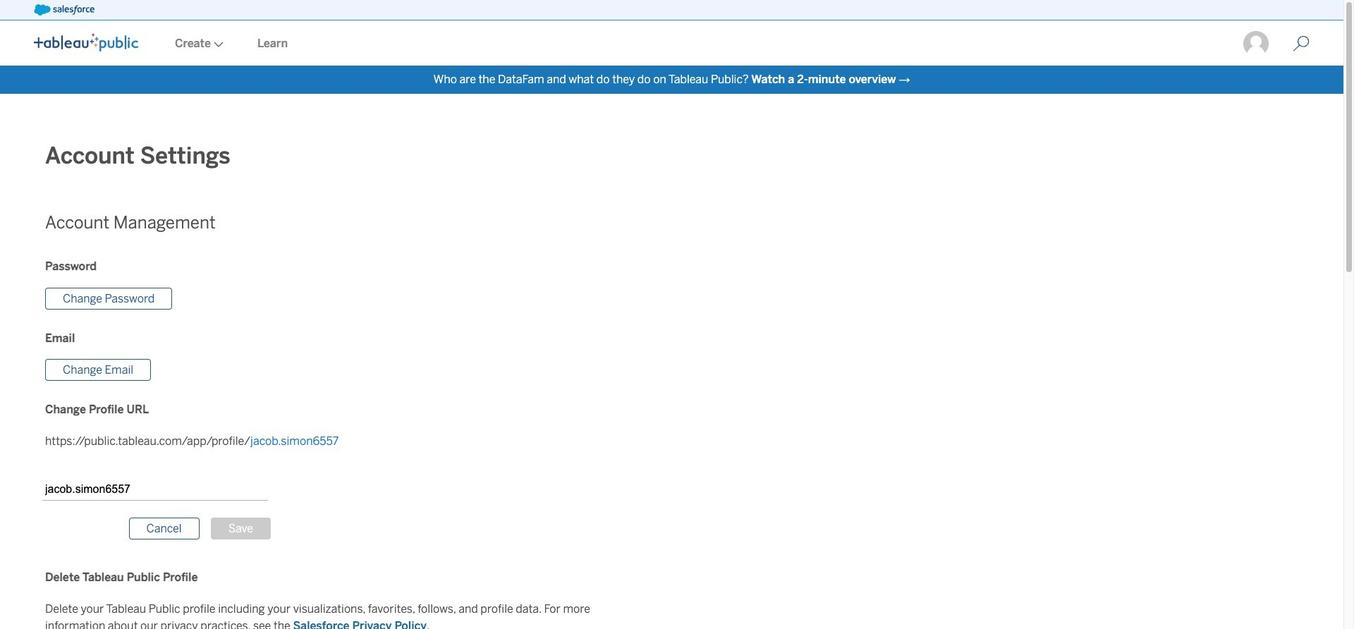 Task type: vqa. For each thing, say whether or not it's contained in the screenshot.
Go to search image
yes



Task type: describe. For each thing, give the bounding box(es) containing it.
jacob.simon6557 image
[[1242, 30, 1270, 58]]

logo image
[[34, 33, 138, 51]]



Task type: locate. For each thing, give the bounding box(es) containing it.
salesforce logo image
[[34, 4, 94, 16]]

create image
[[211, 42, 224, 47]]

Customize username field
[[42, 478, 268, 501]]

go to search image
[[1276, 35, 1327, 52]]



